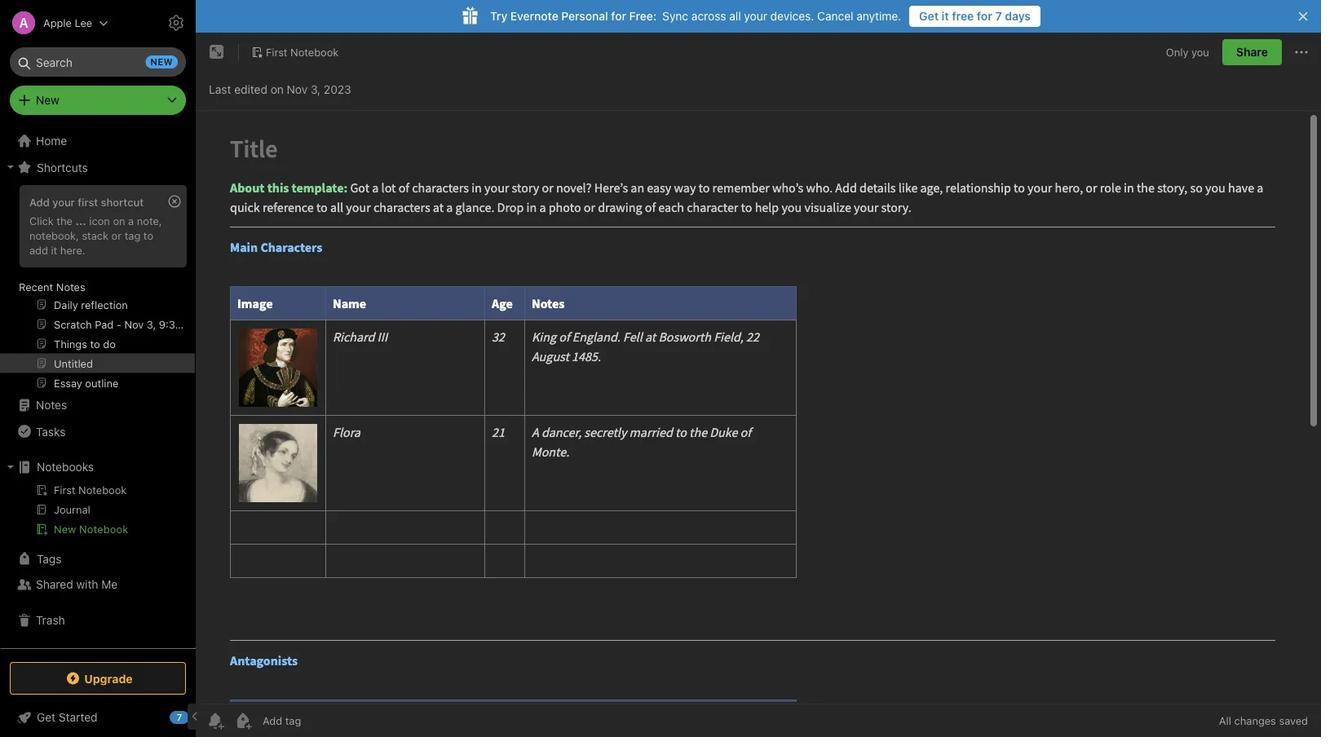 Task type: locate. For each thing, give the bounding box(es) containing it.
lee
[[75, 17, 92, 29]]

notes link
[[0, 392, 195, 418]]

last edited on nov 3, 2023
[[209, 83, 351, 96]]

0 vertical spatial 7
[[995, 9, 1002, 23]]

notes up tasks
[[36, 398, 67, 412]]

1 vertical spatial on
[[113, 214, 125, 227]]

tasks
[[36, 425, 66, 438]]

7 inside help and learning task checklist field
[[177, 712, 182, 723]]

add your first shortcut
[[29, 196, 144, 208]]

...
[[75, 214, 86, 227]]

get inside button
[[919, 9, 939, 23]]

tree containing home
[[0, 128, 196, 648]]

0 vertical spatial notebook
[[290, 46, 339, 58]]

1 vertical spatial notebook
[[79, 523, 128, 535]]

new
[[36, 93, 59, 107], [54, 523, 76, 535]]

icon on a note, notebook, stack or tag to add it here.
[[29, 214, 162, 256]]

you
[[1192, 46, 1209, 58]]

0 vertical spatial get
[[919, 9, 939, 23]]

1 horizontal spatial notebook
[[290, 46, 339, 58]]

for right free
[[977, 9, 993, 23]]

1 vertical spatial new
[[54, 523, 76, 535]]

1 for from the left
[[611, 9, 626, 23]]

1 vertical spatial get
[[37, 711, 56, 724]]

changes
[[1234, 715, 1276, 727]]

on left a
[[113, 214, 125, 227]]

Account field
[[0, 7, 109, 39]]

free:
[[629, 9, 657, 23]]

try
[[490, 9, 507, 23]]

on
[[271, 83, 284, 96], [113, 214, 125, 227]]

new up tags
[[54, 523, 76, 535]]

all
[[1219, 715, 1231, 727]]

0 horizontal spatial on
[[113, 214, 125, 227]]

apple
[[43, 17, 72, 29]]

recent notes
[[19, 281, 85, 293]]

me
[[101, 578, 118, 591]]

get inside help and learning task checklist field
[[37, 711, 56, 724]]

0 horizontal spatial for
[[611, 9, 626, 23]]

Search text field
[[21, 47, 175, 77]]

get left free
[[919, 9, 939, 23]]

for
[[611, 9, 626, 23], [977, 9, 993, 23]]

first notebook button
[[245, 41, 344, 64]]

it inside icon on a note, notebook, stack or tag to add it here.
[[51, 244, 57, 256]]

0 horizontal spatial notebook
[[79, 523, 128, 535]]

0 horizontal spatial your
[[52, 196, 75, 208]]

0 vertical spatial it
[[942, 9, 949, 23]]

Add tag field
[[261, 714, 383, 728]]

get it free for 7 days button
[[909, 6, 1041, 27]]

note,
[[137, 214, 162, 227]]

for inside button
[[977, 9, 993, 23]]

group containing add your first shortcut
[[0, 180, 195, 399]]

notebook up "tags" button
[[79, 523, 128, 535]]

your up the
[[52, 196, 75, 208]]

1 horizontal spatial 7
[[995, 9, 1002, 23]]

get for get it free for 7 days
[[919, 9, 939, 23]]

or
[[111, 229, 122, 241]]

edited
[[234, 83, 267, 96]]

your
[[744, 9, 767, 23], [52, 196, 75, 208]]

first
[[78, 196, 98, 208]]

your right all
[[744, 9, 767, 23]]

new for new
[[36, 93, 59, 107]]

0 horizontal spatial get
[[37, 711, 56, 724]]

started
[[59, 711, 98, 724]]

trash
[[36, 614, 65, 627]]

1 horizontal spatial for
[[977, 9, 993, 23]]

click the ...
[[29, 214, 86, 227]]

tree
[[0, 128, 196, 648]]

notebook
[[290, 46, 339, 58], [79, 523, 128, 535]]

2 for from the left
[[977, 9, 993, 23]]

7 left the 'days'
[[995, 9, 1002, 23]]

1 horizontal spatial your
[[744, 9, 767, 23]]

1 vertical spatial 7
[[177, 712, 182, 723]]

Help and Learning task checklist field
[[0, 705, 196, 731]]

1 vertical spatial notes
[[36, 398, 67, 412]]

upgrade button
[[10, 662, 186, 695]]

add a reminder image
[[206, 711, 225, 731]]

more actions image
[[1292, 42, 1311, 62]]

new notebook
[[54, 523, 128, 535]]

1 horizontal spatial on
[[271, 83, 284, 96]]

new up home
[[36, 93, 59, 107]]

notes right recent
[[56, 281, 85, 293]]

share button
[[1222, 39, 1282, 65]]

group
[[0, 180, 195, 399]]

for for 7
[[977, 9, 993, 23]]

anytime.
[[857, 9, 901, 23]]

get for get started
[[37, 711, 56, 724]]

icon
[[89, 214, 110, 227]]

new inside 'popup button'
[[36, 93, 59, 107]]

apple lee
[[43, 17, 92, 29]]

it
[[942, 9, 949, 23], [51, 244, 57, 256]]

get
[[919, 9, 939, 23], [37, 711, 56, 724]]

for left free:
[[611, 9, 626, 23]]

1 horizontal spatial it
[[942, 9, 949, 23]]

notebook inside "note window" element
[[290, 46, 339, 58]]

click
[[29, 214, 54, 227]]

it left free
[[942, 9, 949, 23]]

notebook,
[[29, 229, 79, 241]]

get it free for 7 days
[[919, 9, 1031, 23]]

notes
[[56, 281, 85, 293], [36, 398, 67, 412]]

it down notebook,
[[51, 244, 57, 256]]

settings image
[[166, 13, 186, 33]]

notebook inside group
[[79, 523, 128, 535]]

0 horizontal spatial 7
[[177, 712, 182, 723]]

notebook up 3,
[[290, 46, 339, 58]]

try evernote personal for free: sync across all your devices. cancel anytime.
[[490, 9, 901, 23]]

nov
[[287, 83, 308, 96]]

on left nov
[[271, 83, 284, 96]]

0 vertical spatial on
[[271, 83, 284, 96]]

0 vertical spatial notes
[[56, 281, 85, 293]]

add tag image
[[233, 711, 253, 731]]

7 left 'click to collapse' icon
[[177, 712, 182, 723]]

trash link
[[0, 608, 195, 634]]

stack
[[82, 229, 109, 241]]

get left started
[[37, 711, 56, 724]]

0 horizontal spatial it
[[51, 244, 57, 256]]

new inside button
[[54, 523, 76, 535]]

notebook for first notebook
[[290, 46, 339, 58]]

1 horizontal spatial get
[[919, 9, 939, 23]]

0 vertical spatial new
[[36, 93, 59, 107]]

1 vertical spatial it
[[51, 244, 57, 256]]

7
[[995, 9, 1002, 23], [177, 712, 182, 723]]

new for new notebook
[[54, 523, 76, 535]]

2023
[[324, 83, 351, 96]]



Task type: describe. For each thing, give the bounding box(es) containing it.
new button
[[10, 86, 186, 115]]

More actions field
[[1292, 39, 1311, 65]]

first
[[266, 46, 288, 58]]

shortcuts
[[37, 160, 88, 174]]

new notebook button
[[0, 520, 195, 539]]

expand notebooks image
[[4, 461, 17, 474]]

0 vertical spatial your
[[744, 9, 767, 23]]

on inside icon on a note, notebook, stack or tag to add it here.
[[113, 214, 125, 227]]

saved
[[1279, 715, 1308, 727]]

for for free:
[[611, 9, 626, 23]]

home
[[36, 134, 67, 148]]

shared
[[36, 578, 73, 591]]

it inside button
[[942, 9, 949, 23]]

expand note image
[[207, 42, 227, 62]]

tags button
[[0, 546, 195, 572]]

days
[[1005, 9, 1031, 23]]

shared with me
[[36, 578, 118, 591]]

notebooks link
[[0, 454, 195, 480]]

new notebook group
[[0, 480, 195, 546]]

cancel
[[817, 9, 853, 23]]

a
[[128, 214, 134, 227]]

all changes saved
[[1219, 715, 1308, 727]]

recent
[[19, 281, 53, 293]]

the
[[57, 214, 73, 227]]

notebooks
[[37, 460, 94, 474]]

all
[[729, 9, 741, 23]]

tags
[[37, 552, 62, 565]]

here.
[[60, 244, 85, 256]]

add
[[29, 196, 50, 208]]

last
[[209, 83, 231, 96]]

across
[[692, 9, 726, 23]]

notebook for new notebook
[[79, 523, 128, 535]]

home link
[[0, 128, 196, 154]]

to
[[143, 229, 153, 241]]

new
[[151, 57, 173, 67]]

sync
[[662, 9, 688, 23]]

new search field
[[21, 47, 178, 77]]

free
[[952, 9, 974, 23]]

first notebook
[[266, 46, 339, 58]]

add
[[29, 244, 48, 256]]

shared with me link
[[0, 572, 195, 598]]

7 inside get it free for 7 days button
[[995, 9, 1002, 23]]

with
[[76, 578, 98, 591]]

personal
[[561, 9, 608, 23]]

devices.
[[770, 9, 814, 23]]

evernote
[[510, 9, 558, 23]]

tasks button
[[0, 418, 195, 444]]

note window element
[[196, 33, 1321, 737]]

Note Editor text field
[[196, 111, 1321, 704]]

1 vertical spatial your
[[52, 196, 75, 208]]

tag
[[125, 229, 141, 241]]

only you
[[1166, 46, 1209, 58]]

shortcuts button
[[0, 154, 195, 180]]

click to collapse image
[[190, 707, 202, 727]]

get started
[[37, 711, 98, 724]]

shortcut
[[101, 196, 144, 208]]

group inside "tree"
[[0, 180, 195, 399]]

only
[[1166, 46, 1189, 58]]

upgrade
[[84, 672, 133, 685]]

3,
[[311, 83, 321, 96]]

on inside "note window" element
[[271, 83, 284, 96]]

share
[[1236, 45, 1268, 59]]



Task type: vqa. For each thing, say whether or not it's contained in the screenshot.
the leftmost on
yes



